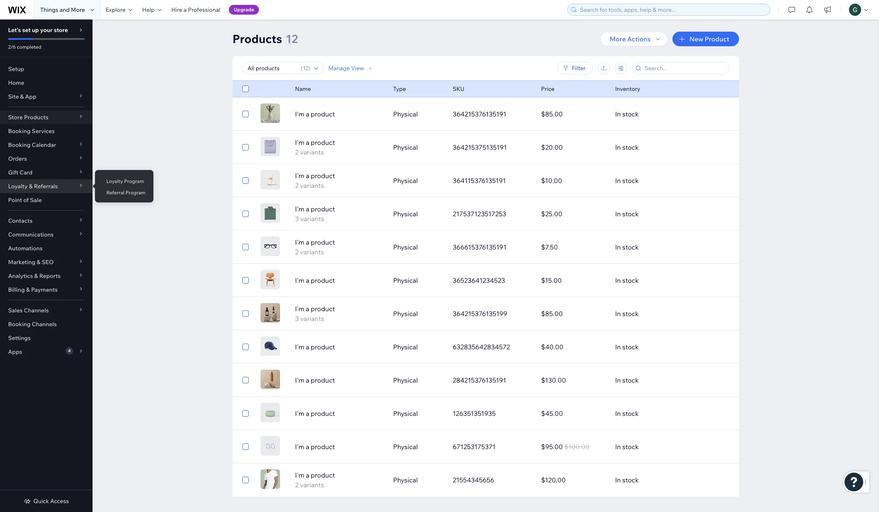 Task type: locate. For each thing, give the bounding box(es) containing it.
site
[[8, 93, 19, 100]]

physical link
[[388, 104, 448, 124], [388, 138, 448, 157], [388, 171, 448, 190], [388, 204, 448, 224], [388, 238, 448, 257], [388, 271, 448, 290], [388, 304, 448, 324], [388, 337, 448, 357], [388, 371, 448, 390], [388, 404, 448, 424], [388, 437, 448, 457], [388, 471, 448, 490]]

in stock link for 364215376135191
[[611, 104, 699, 124]]

3 physical link from the top
[[388, 171, 448, 190]]

& inside popup button
[[29, 183, 33, 190]]

variants for 364215376135199
[[300, 315, 324, 323]]

stock for 364115376135191
[[623, 177, 639, 185]]

2 i'm a product 2 variants from the top
[[295, 172, 335, 190]]

hire a professional
[[171, 6, 220, 13]]

physical for 632835642834572
[[393, 343, 418, 351]]

channels up booking channels
[[24, 307, 49, 314]]

0 vertical spatial 3
[[295, 215, 299, 223]]

i'm a product 3 variants for 364215376135199
[[295, 305, 335, 323]]

in stock for 671253175371
[[615, 443, 639, 451]]

channels inside popup button
[[24, 307, 49, 314]]

2 $85.00 link from the top
[[537, 304, 611, 324]]

1 i'm a product from the top
[[295, 110, 335, 118]]

1 stock from the top
[[623, 110, 639, 118]]

product
[[311, 110, 335, 118], [311, 138, 335, 147], [311, 172, 335, 180], [311, 205, 335, 213], [311, 238, 335, 246], [311, 277, 335, 285], [311, 305, 335, 313], [311, 343, 335, 351], [311, 376, 335, 385], [311, 410, 335, 418], [311, 443, 335, 451], [311, 471, 335, 480]]

sale
[[30, 197, 42, 204]]

3 physical from the top
[[393, 177, 418, 185]]

12 physical link from the top
[[388, 471, 448, 490]]

$85.00
[[541, 110, 563, 118], [541, 310, 563, 318]]

2 in from the top
[[615, 143, 621, 151]]

Unsaved view field
[[245, 63, 299, 74]]

11 i'm from the top
[[295, 443, 305, 451]]

$85.00 down price
[[541, 110, 563, 118]]

quick access button
[[24, 498, 69, 505]]

10 physical link from the top
[[388, 404, 448, 424]]

2 booking from the top
[[8, 141, 31, 149]]

i'm a product link
[[290, 109, 388, 119], [290, 276, 388, 285], [290, 342, 388, 352], [290, 376, 388, 385], [290, 409, 388, 419], [290, 442, 388, 452]]

program for referral program
[[126, 190, 146, 196]]

physical for 21554345656
[[393, 476, 418, 484]]

9 physical link from the top
[[388, 371, 448, 390]]

8 physical link from the top
[[388, 337, 448, 357]]

1 vertical spatial 12
[[303, 65, 309, 72]]

1 i'm a product link from the top
[[290, 109, 388, 119]]

professional
[[188, 6, 220, 13]]

10 in from the top
[[615, 410, 621, 418]]

& down "card"
[[29, 183, 33, 190]]

3 in stock from the top
[[615, 177, 639, 185]]

help button
[[137, 0, 167, 19]]

$85.00 link for 364215376135199
[[537, 304, 611, 324]]

6 in from the top
[[615, 277, 621, 285]]

7 physical link from the top
[[388, 304, 448, 324]]

4 physical from the top
[[393, 210, 418, 218]]

6 in stock from the top
[[615, 277, 639, 285]]

1 vertical spatial 3
[[295, 315, 299, 323]]

i'm a product 3 variants
[[295, 205, 335, 223], [295, 305, 335, 323]]

1 vertical spatial booking
[[8, 141, 31, 149]]

i'm a product for 364215376135191
[[295, 110, 335, 118]]

2 i'm a product from the top
[[295, 277, 335, 285]]

1 vertical spatial program
[[126, 190, 146, 196]]

12 up unsaved view field
[[286, 32, 298, 46]]

analytics & reports
[[8, 272, 61, 280]]

11 in from the top
[[615, 443, 621, 451]]

booking channels
[[8, 321, 57, 328]]

stock
[[623, 110, 639, 118], [623, 143, 639, 151], [623, 177, 639, 185], [623, 210, 639, 218], [623, 243, 639, 251], [623, 277, 639, 285], [623, 310, 639, 318], [623, 343, 639, 351], [623, 376, 639, 385], [623, 410, 639, 418], [623, 443, 639, 451], [623, 476, 639, 484]]

manage view button
[[329, 65, 374, 72]]

contacts button
[[0, 214, 93, 228]]

stock for 364215376135191
[[623, 110, 639, 118]]

in stock for 126351351935
[[615, 410, 639, 418]]

5 in from the top
[[615, 243, 621, 251]]

$85.00 link up $40.00 link
[[537, 304, 611, 324]]

booking for booking channels
[[8, 321, 31, 328]]

4
[[68, 348, 71, 354]]

$120.00
[[541, 476, 566, 484]]

2 variants from the top
[[300, 182, 324, 190]]

booking up orders
[[8, 141, 31, 149]]

products down upgrade button
[[233, 32, 282, 46]]

2 physical link from the top
[[388, 138, 448, 157]]

1 i'm a product 3 variants from the top
[[295, 205, 335, 223]]

orders
[[8, 155, 27, 162]]

stock for 36523641234523
[[623, 277, 639, 285]]

products up booking services at the left of the page
[[24, 114, 48, 121]]

i'm a product link for 36523641234523
[[290, 276, 388, 285]]

1 vertical spatial channels
[[32, 321, 57, 328]]

marketing
[[8, 259, 35, 266]]

variants for 364115376135191
[[300, 182, 324, 190]]

12 in from the top
[[615, 476, 621, 484]]

0 vertical spatial more
[[71, 6, 85, 13]]

0 vertical spatial booking
[[8, 128, 31, 135]]

booking channels link
[[0, 318, 93, 331]]

1 vertical spatial $85.00 link
[[537, 304, 611, 324]]

& inside dropdown button
[[37, 259, 40, 266]]

loyalty down gift card
[[8, 183, 28, 190]]

physical link for 364215376135199
[[388, 304, 448, 324]]

11 physical link from the top
[[388, 437, 448, 457]]

8 in stock from the top
[[615, 343, 639, 351]]

& left seo
[[37, 259, 40, 266]]

4 variants from the top
[[300, 248, 324, 256]]

physical link for 632835642834572
[[388, 337, 448, 357]]

2 in stock from the top
[[615, 143, 639, 151]]

1 horizontal spatial 12
[[303, 65, 309, 72]]

0 vertical spatial $85.00 link
[[537, 104, 611, 124]]

2/6
[[8, 44, 16, 50]]

1 booking from the top
[[8, 128, 31, 135]]

7 in from the top
[[615, 310, 621, 318]]

1 in stock link from the top
[[611, 104, 699, 124]]

0 horizontal spatial 12
[[286, 32, 298, 46]]

physical for 364215375135191
[[393, 143, 418, 151]]

4 i'm a product link from the top
[[290, 376, 388, 385]]

9 in stock link from the top
[[611, 371, 699, 390]]

in stock link
[[611, 104, 699, 124], [611, 138, 699, 157], [611, 171, 699, 190], [611, 204, 699, 224], [611, 238, 699, 257], [611, 271, 699, 290], [611, 304, 699, 324], [611, 337, 699, 357], [611, 371, 699, 390], [611, 404, 699, 424], [611, 437, 699, 457], [611, 471, 699, 490]]

9 in from the top
[[615, 376, 621, 385]]

loyalty for loyalty program
[[106, 178, 123, 184]]

in for 284215376135191
[[615, 376, 621, 385]]

& right billing
[[26, 286, 30, 294]]

booking
[[8, 128, 31, 135], [8, 141, 31, 149], [8, 321, 31, 328]]

physical for 36523641234523
[[393, 277, 418, 285]]

access
[[50, 498, 69, 505]]

10 in stock link from the top
[[611, 404, 699, 424]]

1 horizontal spatial more
[[610, 35, 626, 43]]

i'm
[[295, 110, 305, 118], [295, 138, 305, 147], [295, 172, 305, 180], [295, 205, 305, 213], [295, 238, 305, 246], [295, 277, 305, 285], [295, 305, 305, 313], [295, 343, 305, 351], [295, 376, 305, 385], [295, 410, 305, 418], [295, 443, 305, 451], [295, 471, 305, 480]]

in stock for 21554345656
[[615, 476, 639, 484]]

loyalty inside popup button
[[8, 183, 28, 190]]

in stock for 632835642834572
[[615, 343, 639, 351]]

12 in stock link from the top
[[611, 471, 699, 490]]

variants
[[300, 148, 324, 156], [300, 182, 324, 190], [300, 215, 324, 223], [300, 248, 324, 256], [300, 315, 324, 323], [300, 481, 324, 489]]

10 stock from the top
[[623, 410, 639, 418]]

12 up name
[[303, 65, 309, 72]]

7 stock from the top
[[623, 310, 639, 318]]

3 in stock link from the top
[[611, 171, 699, 190]]

in for 364215376135191
[[615, 110, 621, 118]]

booking calendar button
[[0, 138, 93, 152]]

loyalty for loyalty & referrals
[[8, 183, 28, 190]]

3 variants from the top
[[300, 215, 324, 223]]

& right site
[[20, 93, 24, 100]]

i'm a product link for 671253175371
[[290, 442, 388, 452]]

i'm a product
[[295, 110, 335, 118], [295, 277, 335, 285], [295, 343, 335, 351], [295, 376, 335, 385], [295, 410, 335, 418], [295, 443, 335, 451]]

$25.00 link
[[537, 204, 611, 224]]

2
[[295, 148, 299, 156], [295, 182, 299, 190], [295, 248, 299, 256], [295, 481, 299, 489]]

let's
[[8, 26, 21, 34]]

21554345656
[[453, 476, 495, 484]]

$85.00 up $40.00
[[541, 310, 563, 318]]

i'm a product link for 364215376135191
[[290, 109, 388, 119]]

physical for 284215376135191
[[393, 376, 418, 385]]

1 3 from the top
[[295, 215, 299, 223]]

1 horizontal spatial products
[[233, 32, 282, 46]]

12 for ( 12 )
[[303, 65, 309, 72]]

filter
[[572, 65, 586, 72]]

more right and on the left top of page
[[71, 6, 85, 13]]

channels up the settings link
[[32, 321, 57, 328]]

Search for tools, apps, help & more... field
[[578, 4, 768, 15]]

& inside popup button
[[34, 272, 38, 280]]

6 physical from the top
[[393, 277, 418, 285]]

program
[[124, 178, 144, 184], [126, 190, 146, 196]]

5 i'm a product from the top
[[295, 410, 335, 418]]

marketing & seo button
[[0, 255, 93, 269]]

more
[[71, 6, 85, 13], [610, 35, 626, 43]]

in for 217537123517253
[[615, 210, 621, 218]]

channels for booking channels
[[32, 321, 57, 328]]

$7.50
[[541, 243, 558, 251]]

manage
[[329, 65, 350, 72]]

app
[[25, 93, 36, 100]]

in stock for 364215376135199
[[615, 310, 639, 318]]

1 $85.00 link from the top
[[537, 104, 611, 124]]

physical link for 21554345656
[[388, 471, 448, 490]]

in
[[615, 110, 621, 118], [615, 143, 621, 151], [615, 177, 621, 185], [615, 210, 621, 218], [615, 243, 621, 251], [615, 277, 621, 285], [615, 310, 621, 318], [615, 343, 621, 351], [615, 376, 621, 385], [615, 410, 621, 418], [615, 443, 621, 451], [615, 476, 621, 484]]

actions
[[628, 35, 651, 43]]

5 in stock link from the top
[[611, 238, 699, 257]]

2 physical from the top
[[393, 143, 418, 151]]

5 product from the top
[[311, 238, 335, 246]]

3 booking from the top
[[8, 321, 31, 328]]

2 $85.00 from the top
[[541, 310, 563, 318]]

0 horizontal spatial products
[[24, 114, 48, 121]]

3 product from the top
[[311, 172, 335, 180]]

& left reports
[[34, 272, 38, 280]]

12 stock from the top
[[623, 476, 639, 484]]

10 physical from the top
[[393, 410, 418, 418]]

2 i'm from the top
[[295, 138, 305, 147]]

in stock link for 36523641234523
[[611, 271, 699, 290]]

1 i'm a product 2 variants from the top
[[295, 138, 335, 156]]

upgrade
[[234, 6, 254, 13]]

$85.00 link up $20.00 link
[[537, 104, 611, 124]]

8 stock from the top
[[623, 343, 639, 351]]

1 variants from the top
[[300, 148, 324, 156]]

physical link for 364215376135191
[[388, 104, 448, 124]]

1 in stock from the top
[[615, 110, 639, 118]]

4 in stock link from the top
[[611, 204, 699, 224]]

in for 36523641234523
[[615, 277, 621, 285]]

0 vertical spatial 12
[[286, 32, 298, 46]]

$25.00
[[541, 210, 563, 218]]

7 physical from the top
[[393, 310, 418, 318]]

referrals
[[34, 183, 58, 190]]

more left actions
[[610, 35, 626, 43]]

analytics
[[8, 272, 33, 280]]

2 stock from the top
[[623, 143, 639, 151]]

products
[[233, 32, 282, 46], [24, 114, 48, 121]]

6 variants from the top
[[300, 481, 324, 489]]

settings link
[[0, 331, 93, 345]]

3 stock from the top
[[623, 177, 639, 185]]

632835642834572 link
[[448, 337, 537, 357]]

12 physical from the top
[[393, 476, 418, 484]]

$130.00
[[541, 376, 566, 385]]

sku
[[453, 85, 465, 93]]

in stock link for 284215376135191
[[611, 371, 699, 390]]

12 in stock from the top
[[615, 476, 639, 484]]

0 vertical spatial channels
[[24, 307, 49, 314]]

9 stock from the top
[[623, 376, 639, 385]]

a
[[184, 6, 187, 13], [306, 110, 310, 118], [306, 138, 310, 147], [306, 172, 310, 180], [306, 205, 310, 213], [306, 238, 310, 246], [306, 277, 310, 285], [306, 305, 310, 313], [306, 343, 310, 351], [306, 376, 310, 385], [306, 410, 310, 418], [306, 443, 310, 451], [306, 471, 310, 480]]

366615376135191 link
[[448, 238, 537, 257]]

1 2 from the top
[[295, 148, 299, 156]]

program up referral program
[[124, 178, 144, 184]]

1 vertical spatial more
[[610, 35, 626, 43]]

physical link for 364215375135191
[[388, 138, 448, 157]]

0 vertical spatial program
[[124, 178, 144, 184]]

6 i'm a product from the top
[[295, 443, 335, 451]]

4 i'm from the top
[[295, 205, 305, 213]]

price
[[541, 85, 555, 93]]

in for 632835642834572
[[615, 343, 621, 351]]

home
[[8, 79, 24, 86]]

in stock for 36523641234523
[[615, 277, 639, 285]]

physical link for 366615376135191
[[388, 238, 448, 257]]

6 stock from the top
[[623, 277, 639, 285]]

automations
[[8, 245, 43, 252]]

1 physical from the top
[[393, 110, 418, 118]]

physical for 671253175371
[[393, 443, 418, 451]]

in for 126351351935
[[615, 410, 621, 418]]

& inside dropdown button
[[20, 93, 24, 100]]

11 physical from the top
[[393, 443, 418, 451]]

billing
[[8, 286, 25, 294]]

5 stock from the top
[[623, 243, 639, 251]]

booking for booking calendar
[[8, 141, 31, 149]]

0 vertical spatial $85.00
[[541, 110, 563, 118]]

None checkbox
[[242, 84, 249, 94], [242, 176, 249, 186], [242, 209, 249, 219], [242, 242, 249, 252], [242, 376, 249, 385], [242, 409, 249, 419], [242, 476, 249, 485], [242, 84, 249, 94], [242, 176, 249, 186], [242, 209, 249, 219], [242, 242, 249, 252], [242, 376, 249, 385], [242, 409, 249, 419], [242, 476, 249, 485]]

3 for 364215376135199
[[295, 315, 299, 323]]

type
[[393, 85, 406, 93]]

in stock link for 364215375135191
[[611, 138, 699, 157]]

referral program
[[106, 190, 146, 196]]

& for marketing
[[37, 259, 40, 266]]

calendar
[[32, 141, 56, 149]]

2 vertical spatial booking
[[8, 321, 31, 328]]

loyalty up referral
[[106, 178, 123, 184]]

7 i'm from the top
[[295, 305, 305, 313]]

217537123517253 link
[[448, 204, 537, 224]]

None checkbox
[[242, 109, 249, 119], [242, 143, 249, 152], [242, 276, 249, 285], [242, 309, 249, 319], [242, 342, 249, 352], [242, 442, 249, 452], [242, 109, 249, 119], [242, 143, 249, 152], [242, 276, 249, 285], [242, 309, 249, 319], [242, 342, 249, 352], [242, 442, 249, 452]]

1 vertical spatial i'm a product 3 variants
[[295, 305, 335, 323]]

0 horizontal spatial loyalty
[[8, 183, 28, 190]]

stock for 366615376135191
[[623, 243, 639, 251]]

3
[[295, 215, 299, 223], [295, 315, 299, 323]]

stock for 21554345656
[[623, 476, 639, 484]]

12
[[286, 32, 298, 46], [303, 65, 309, 72]]

0 vertical spatial i'm a product 3 variants
[[295, 205, 335, 223]]

6 physical link from the top
[[388, 271, 448, 290]]

1 vertical spatial $85.00
[[541, 310, 563, 318]]

2 i'm a product link from the top
[[290, 276, 388, 285]]

upgrade button
[[229, 5, 259, 15]]

6 in stock link from the top
[[611, 271, 699, 290]]

2 in stock link from the top
[[611, 138, 699, 157]]

new product
[[690, 35, 730, 43]]

8 i'm from the top
[[295, 343, 305, 351]]

booking up settings
[[8, 321, 31, 328]]

4 physical link from the top
[[388, 204, 448, 224]]

8 in stock link from the top
[[611, 337, 699, 357]]

1 horizontal spatial loyalty
[[106, 178, 123, 184]]

sales
[[8, 307, 23, 314]]

more actions button
[[600, 32, 668, 46]]

physical for 126351351935
[[393, 410, 418, 418]]

2 for 21554345656
[[295, 481, 299, 489]]

$95.00 $100.00
[[541, 443, 590, 451]]

quick access
[[33, 498, 69, 505]]

7 in stock from the top
[[615, 310, 639, 318]]

loyalty program link
[[95, 175, 154, 188]]

physical for 364115376135191
[[393, 177, 418, 185]]

completed
[[17, 44, 41, 50]]

4 i'm a product from the top
[[295, 376, 335, 385]]

1 vertical spatial products
[[24, 114, 48, 121]]

$85.00 for 364215376135191
[[541, 110, 563, 118]]

program down the loyalty program
[[126, 190, 146, 196]]

5 i'm from the top
[[295, 238, 305, 246]]

booking down the store
[[8, 128, 31, 135]]

booking inside popup button
[[8, 141, 31, 149]]

in for 364215376135199
[[615, 310, 621, 318]]

4 in from the top
[[615, 210, 621, 218]]

variants for 366615376135191
[[300, 248, 324, 256]]

5 physical from the top
[[393, 243, 418, 251]]

1 in from the top
[[615, 110, 621, 118]]

& inside popup button
[[26, 286, 30, 294]]

632835642834572
[[453, 343, 510, 351]]

$85.00 link
[[537, 104, 611, 124], [537, 304, 611, 324]]

5 in stock from the top
[[615, 243, 639, 251]]

booking for booking services
[[8, 128, 31, 135]]

11 stock from the top
[[623, 443, 639, 451]]

i'm a product for 671253175371
[[295, 443, 335, 451]]

physical link for 36523641234523
[[388, 271, 448, 290]]



Task type: describe. For each thing, give the bounding box(es) containing it.
i'm a product for 632835642834572
[[295, 343, 335, 351]]

$95.00
[[541, 443, 563, 451]]

view
[[351, 65, 364, 72]]

stock for 217537123517253
[[623, 210, 639, 218]]

12 i'm from the top
[[295, 471, 305, 480]]

sidebar element
[[0, 19, 93, 512]]

217537123517253
[[453, 210, 507, 218]]

booking services link
[[0, 124, 93, 138]]

126351351935 link
[[448, 404, 537, 424]]

$85.00 for 364215376135199
[[541, 310, 563, 318]]

$130.00 link
[[537, 371, 611, 390]]

booking calendar
[[8, 141, 56, 149]]

point
[[8, 197, 22, 204]]

product
[[705, 35, 730, 43]]

physical for 217537123517253
[[393, 210, 418, 218]]

inventory
[[615, 85, 641, 93]]

store products
[[8, 114, 48, 121]]

3 i'm from the top
[[295, 172, 305, 180]]

$40.00
[[541, 343, 564, 351]]

366615376135191
[[453, 243, 507, 251]]

$10.00 link
[[537, 171, 611, 190]]

i'm a product 2 variants for 364215375135191
[[295, 138, 335, 156]]

hire a professional link
[[167, 0, 225, 19]]

i'm a product link for 284215376135191
[[290, 376, 388, 385]]

& for analytics
[[34, 272, 38, 280]]

physical link for 284215376135191
[[388, 371, 448, 390]]

$15.00
[[541, 277, 562, 285]]

0 vertical spatial products
[[233, 32, 282, 46]]

stock for 632835642834572
[[623, 343, 639, 351]]

9 product from the top
[[311, 376, 335, 385]]

12 product from the top
[[311, 471, 335, 480]]

& for site
[[20, 93, 24, 100]]

gift card
[[8, 169, 33, 176]]

things and more
[[40, 6, 85, 13]]

physical link for 671253175371
[[388, 437, 448, 457]]

& for billing
[[26, 286, 30, 294]]

stock for 284215376135191
[[623, 376, 639, 385]]

i'm a product for 36523641234523
[[295, 277, 335, 285]]

filter button
[[558, 62, 593, 74]]

$15.00 link
[[537, 271, 611, 290]]

let's set up your store
[[8, 26, 68, 34]]

2 product from the top
[[311, 138, 335, 147]]

4 product from the top
[[311, 205, 335, 213]]

9 i'm from the top
[[295, 376, 305, 385]]

126351351935
[[453, 410, 496, 418]]

sales channels
[[8, 307, 49, 314]]

in stock link for 366615376135191
[[611, 238, 699, 257]]

in stock link for 364215376135199
[[611, 304, 699, 324]]

in stock link for 217537123517253
[[611, 204, 699, 224]]

loyalty program
[[106, 178, 144, 184]]

364215376135199
[[453, 310, 508, 318]]

in stock for 366615376135191
[[615, 243, 639, 251]]

in stock for 217537123517253
[[615, 210, 639, 218]]

364115376135191 link
[[448, 171, 537, 190]]

stock for 126351351935
[[623, 410, 639, 418]]

new product button
[[673, 32, 739, 46]]

of
[[23, 197, 29, 204]]

variants for 21554345656
[[300, 481, 324, 489]]

$45.00 link
[[537, 404, 611, 424]]

364215376135199 link
[[448, 304, 537, 324]]

name
[[295, 85, 311, 93]]

home link
[[0, 76, 93, 90]]

in stock for 284215376135191
[[615, 376, 639, 385]]

physical for 366615376135191
[[393, 243, 418, 251]]

(
[[301, 65, 303, 72]]

products inside "popup button"
[[24, 114, 48, 121]]

stock for 364215375135191
[[623, 143, 639, 151]]

671253175371
[[453, 443, 496, 451]]

364215376135191
[[453, 110, 507, 118]]

36523641234523
[[453, 277, 505, 285]]

i'm a product link for 632835642834572
[[290, 342, 388, 352]]

i'm a product 2 variants for 364115376135191
[[295, 172, 335, 190]]

stock for 364215376135199
[[623, 310, 639, 318]]

671253175371 link
[[448, 437, 537, 457]]

program for loyalty program
[[124, 178, 144, 184]]

your
[[40, 26, 52, 34]]

Search... field
[[642, 63, 727, 74]]

more actions
[[610, 35, 651, 43]]

8 product from the top
[[311, 343, 335, 351]]

6 product from the top
[[311, 277, 335, 285]]

& for loyalty
[[29, 183, 33, 190]]

variants for 364215375135191
[[300, 148, 324, 156]]

card
[[20, 169, 33, 176]]

2 for 364215375135191
[[295, 148, 299, 156]]

7 product from the top
[[311, 305, 335, 313]]

referral program link
[[95, 186, 154, 200]]

stock for 671253175371
[[623, 443, 639, 451]]

12 for products 12
[[286, 32, 298, 46]]

up
[[32, 26, 39, 34]]

site & app
[[8, 93, 36, 100]]

in stock link for 671253175371
[[611, 437, 699, 457]]

i'm a product 2 variants for 21554345656
[[295, 471, 335, 489]]

communications
[[8, 231, 54, 238]]

marketing & seo
[[8, 259, 54, 266]]

gift
[[8, 169, 18, 176]]

6 i'm from the top
[[295, 277, 305, 285]]

services
[[32, 128, 55, 135]]

point of sale
[[8, 197, 42, 204]]

in for 671253175371
[[615, 443, 621, 451]]

hire
[[171, 6, 182, 13]]

physical for 364215376135191
[[393, 110, 418, 118]]

$100.00
[[565, 443, 590, 451]]

36523641234523 link
[[448, 271, 537, 290]]

automations link
[[0, 242, 93, 255]]

10 i'm from the top
[[295, 410, 305, 418]]

in for 364215375135191
[[615, 143, 621, 151]]

21554345656 link
[[448, 471, 537, 490]]

physical link for 364115376135191
[[388, 171, 448, 190]]

apps
[[8, 348, 22, 356]]

3 for 217537123517253
[[295, 215, 299, 223]]

physical link for 217537123517253
[[388, 204, 448, 224]]

and
[[60, 6, 70, 13]]

$7.50 link
[[537, 238, 611, 257]]

in stock for 364115376135191
[[615, 177, 639, 185]]

)
[[309, 65, 311, 72]]

store products button
[[0, 110, 93, 124]]

284215376135191 link
[[448, 371, 537, 390]]

products 12
[[233, 32, 298, 46]]

2 for 366615376135191
[[295, 248, 299, 256]]

in for 364115376135191
[[615, 177, 621, 185]]

billing & payments
[[8, 286, 58, 294]]

variants for 217537123517253
[[300, 215, 324, 223]]

store
[[8, 114, 23, 121]]

i'm a product link for 126351351935
[[290, 409, 388, 419]]

10 product from the top
[[311, 410, 335, 418]]

364215375135191 link
[[448, 138, 537, 157]]

a inside hire a professional link
[[184, 6, 187, 13]]

364215375135191
[[453, 143, 507, 151]]

gift card button
[[0, 166, 93, 179]]

in stock link for 21554345656
[[611, 471, 699, 490]]

i'm a product for 126351351935
[[295, 410, 335, 418]]

more inside popup button
[[610, 35, 626, 43]]

payments
[[31, 286, 58, 294]]

in stock link for 364115376135191
[[611, 171, 699, 190]]

1 product from the top
[[311, 110, 335, 118]]

2 for 364115376135191
[[295, 182, 299, 190]]

communications button
[[0, 228, 93, 242]]

in stock for 364215375135191
[[615, 143, 639, 151]]

site & app button
[[0, 90, 93, 104]]

explore
[[106, 6, 126, 13]]

in stock link for 126351351935
[[611, 404, 699, 424]]

11 product from the top
[[311, 443, 335, 451]]

$45.00
[[541, 410, 563, 418]]

i'm a product for 284215376135191
[[295, 376, 335, 385]]

in stock link for 632835642834572
[[611, 337, 699, 357]]

sales channels button
[[0, 304, 93, 318]]

settings
[[8, 335, 31, 342]]

in for 366615376135191
[[615, 243, 621, 251]]

physical for 364215376135199
[[393, 310, 418, 318]]

i'm a product 2 variants for 366615376135191
[[295, 238, 335, 256]]

$10.00
[[541, 177, 563, 185]]

i'm a product 3 variants for 217537123517253
[[295, 205, 335, 223]]

0 horizontal spatial more
[[71, 6, 85, 13]]

billing & payments button
[[0, 283, 93, 297]]

seo
[[42, 259, 54, 266]]

1 i'm from the top
[[295, 110, 305, 118]]

physical link for 126351351935
[[388, 404, 448, 424]]



Task type: vqa. For each thing, say whether or not it's contained in the screenshot.
$45.00 link at the bottom
yes



